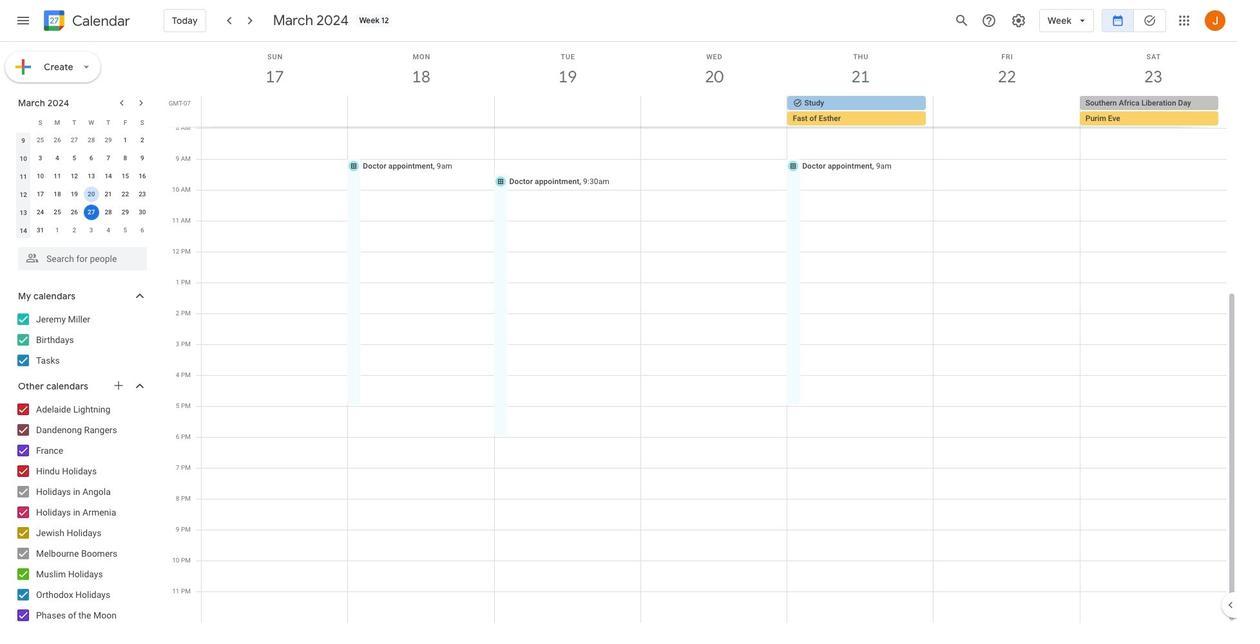 Task type: vqa. For each thing, say whether or not it's contained in the screenshot.
the top 22
no



Task type: locate. For each thing, give the bounding box(es) containing it.
february 29 element
[[101, 133, 116, 148]]

cell
[[202, 96, 348, 127], [348, 96, 494, 127], [494, 96, 641, 127], [641, 96, 787, 127], [787, 96, 934, 127], [934, 96, 1080, 127], [1080, 96, 1226, 127], [83, 186, 100, 204], [83, 204, 100, 222]]

heading
[[70, 13, 130, 29]]

calendar element
[[41, 8, 130, 36]]

None search field
[[0, 242, 160, 271]]

3 element
[[33, 151, 48, 166]]

15 element
[[118, 169, 133, 184]]

row group
[[15, 131, 151, 240]]

add other calendars image
[[112, 380, 125, 392]]

19 element
[[67, 187, 82, 202]]

27, today element
[[84, 205, 99, 220]]

row
[[196, 96, 1237, 127], [15, 113, 151, 131], [15, 131, 151, 150], [15, 150, 151, 168], [15, 168, 151, 186], [15, 186, 151, 204], [15, 204, 151, 222], [15, 222, 151, 240]]

settings menu image
[[1011, 13, 1027, 28]]

my calendars list
[[3, 309, 160, 371]]

14 element
[[101, 169, 116, 184]]

heading inside calendar element
[[70, 13, 130, 29]]

13 element
[[84, 169, 99, 184]]

5 element
[[67, 151, 82, 166]]

april 4 element
[[101, 223, 116, 238]]

other calendars list
[[3, 400, 160, 624]]

11 element
[[50, 169, 65, 184]]

28 element
[[101, 205, 116, 220]]

22 element
[[118, 187, 133, 202]]

21 element
[[101, 187, 116, 202]]

17 element
[[33, 187, 48, 202]]

9 element
[[135, 151, 150, 166]]

31 element
[[33, 223, 48, 238]]

february 27 element
[[67, 133, 82, 148]]

grid
[[165, 42, 1237, 624]]

23 element
[[135, 187, 150, 202]]

main drawer image
[[15, 13, 31, 28]]

10 element
[[33, 169, 48, 184]]

february 26 element
[[50, 133, 65, 148]]

column header
[[15, 113, 32, 131]]



Task type: describe. For each thing, give the bounding box(es) containing it.
26 element
[[67, 205, 82, 220]]

2 element
[[135, 133, 150, 148]]

april 3 element
[[84, 223, 99, 238]]

18 element
[[50, 187, 65, 202]]

30 element
[[135, 205, 150, 220]]

april 5 element
[[118, 223, 133, 238]]

24 element
[[33, 205, 48, 220]]

20 element
[[84, 187, 99, 202]]

row group inside the march 2024 grid
[[15, 131, 151, 240]]

1 element
[[118, 133, 133, 148]]

february 25 element
[[33, 133, 48, 148]]

march 2024 grid
[[12, 113, 151, 240]]

april 6 element
[[135, 223, 150, 238]]

april 2 element
[[67, 223, 82, 238]]

25 element
[[50, 205, 65, 220]]

8 element
[[118, 151, 133, 166]]

4 element
[[50, 151, 65, 166]]

april 1 element
[[50, 223, 65, 238]]

6 element
[[84, 151, 99, 166]]

7 element
[[101, 151, 116, 166]]

column header inside the march 2024 grid
[[15, 113, 32, 131]]

29 element
[[118, 205, 133, 220]]

12 element
[[67, 169, 82, 184]]

february 28 element
[[84, 133, 99, 148]]

16 element
[[135, 169, 150, 184]]

Search for people text field
[[26, 247, 139, 271]]



